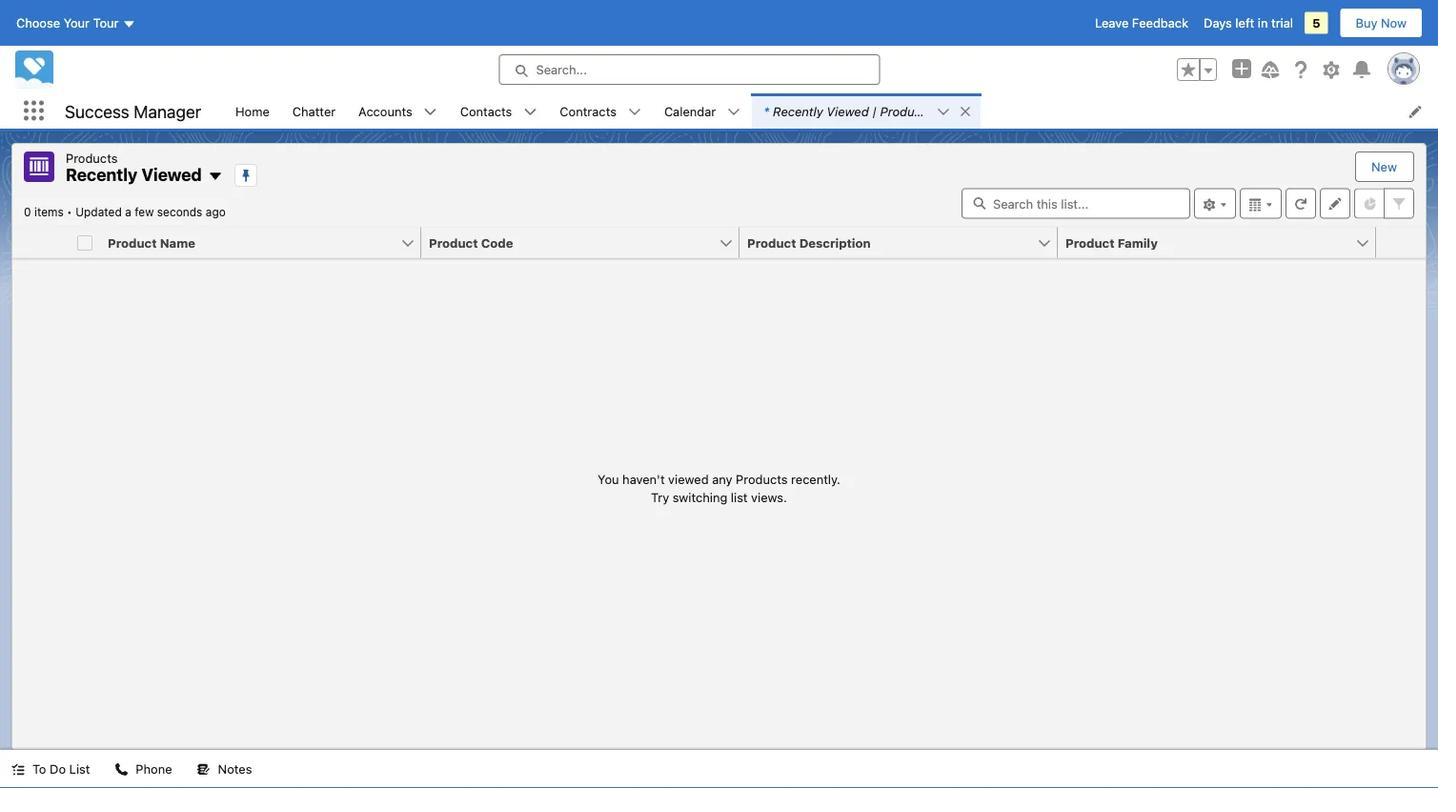 Task type: locate. For each thing, give the bounding box(es) containing it.
your
[[64, 16, 90, 30]]

products for * recently viewed | products
[[880, 104, 932, 118]]

text default image left notes
[[197, 763, 210, 777]]

products inside you haven't viewed any products recently. try switching list views.
[[736, 472, 788, 486]]

text default image right contracts
[[628, 105, 642, 119]]

product down a at the top left of page
[[108, 235, 157, 250]]

list
[[731, 490, 748, 505]]

*
[[764, 104, 769, 118]]

text default image right accounts
[[424, 105, 437, 119]]

2 horizontal spatial products
[[880, 104, 932, 118]]

seconds
[[157, 205, 202, 219]]

0
[[24, 205, 31, 219]]

viewed left "|"
[[827, 104, 869, 118]]

family
[[1118, 235, 1158, 250]]

products inside list item
[[880, 104, 932, 118]]

text default image inside calendar list item
[[728, 105, 741, 119]]

search...
[[536, 62, 587, 77]]

text default image right "|"
[[937, 105, 951, 119]]

viewed up seconds
[[142, 164, 202, 185]]

text default image left phone
[[115, 763, 128, 777]]

recently up updated
[[66, 164, 138, 185]]

success manager
[[65, 101, 201, 121]]

days
[[1204, 16, 1232, 30]]

item number image
[[12, 227, 70, 258]]

1 horizontal spatial viewed
[[827, 104, 869, 118]]

new button
[[1357, 153, 1413, 181]]

text default image
[[424, 105, 437, 119], [524, 105, 537, 119], [628, 105, 642, 119], [937, 105, 951, 119], [197, 763, 210, 777]]

cell
[[70, 227, 100, 259]]

items
[[34, 205, 64, 219]]

recently viewed
[[66, 164, 202, 185]]

text default image left to
[[11, 763, 25, 777]]

0 vertical spatial recently
[[773, 104, 823, 118]]

1 vertical spatial recently
[[66, 164, 138, 185]]

0 horizontal spatial recently
[[66, 164, 138, 185]]

any
[[712, 472, 733, 486]]

product inside 'button'
[[747, 235, 796, 250]]

text default image
[[959, 105, 973, 118], [728, 105, 741, 119], [208, 169, 223, 184], [11, 763, 25, 777], [115, 763, 128, 777]]

product description button
[[740, 227, 1037, 258]]

text default image inside the recently viewed|products|list view element
[[208, 169, 223, 184]]

status
[[598, 470, 841, 507]]

action image
[[1377, 227, 1426, 258]]

5
[[1313, 16, 1321, 30]]

contacts link
[[449, 93, 524, 129]]

home link
[[224, 93, 281, 129]]

product family button
[[1058, 227, 1356, 258]]

now
[[1381, 16, 1407, 30]]

product for product description
[[747, 235, 796, 250]]

group
[[1177, 58, 1217, 81]]

text default image right contacts
[[524, 105, 537, 119]]

text default image inside 'contracts' list item
[[628, 105, 642, 119]]

phone button
[[103, 750, 184, 788]]

None search field
[[962, 188, 1191, 219]]

text default image inside "contacts" list item
[[524, 105, 537, 119]]

2 vertical spatial products
[[736, 472, 788, 486]]

product family
[[1066, 235, 1158, 250]]

products up views.
[[736, 472, 788, 486]]

item number element
[[12, 227, 70, 259]]

in
[[1258, 16, 1268, 30]]

product code element
[[421, 227, 751, 259]]

viewed
[[827, 104, 869, 118], [142, 164, 202, 185]]

0 horizontal spatial products
[[66, 151, 118, 165]]

product code button
[[421, 227, 719, 258]]

leave feedback
[[1095, 16, 1189, 30]]

to do list button
[[0, 750, 101, 788]]

product inside button
[[108, 235, 157, 250]]

product left description in the top right of the page
[[747, 235, 796, 250]]

text default image left *
[[728, 105, 741, 119]]

0 items • updated a few seconds ago
[[24, 205, 226, 219]]

products for you haven't viewed any products recently. try switching list views.
[[736, 472, 788, 486]]

product for product code
[[429, 235, 478, 250]]

contracts
[[560, 104, 617, 118]]

leave
[[1095, 16, 1129, 30]]

ago
[[206, 205, 226, 219]]

accounts link
[[347, 93, 424, 129]]

products right "|"
[[880, 104, 932, 118]]

product left code
[[429, 235, 478, 250]]

4 product from the left
[[1066, 235, 1115, 250]]

list
[[69, 762, 90, 776]]

1 vertical spatial viewed
[[142, 164, 202, 185]]

0 vertical spatial products
[[880, 104, 932, 118]]

new
[[1372, 160, 1398, 174]]

1 vertical spatial products
[[66, 151, 118, 165]]

1 horizontal spatial products
[[736, 472, 788, 486]]

updated
[[75, 205, 122, 219]]

products
[[880, 104, 932, 118], [66, 151, 118, 165], [736, 472, 788, 486]]

1 product from the left
[[108, 235, 157, 250]]

product for product name
[[108, 235, 157, 250]]

text default image inside accounts list item
[[424, 105, 437, 119]]

name
[[160, 235, 195, 250]]

product
[[108, 235, 157, 250], [429, 235, 478, 250], [747, 235, 796, 250], [1066, 235, 1115, 250]]

product family element
[[1058, 227, 1388, 259]]

text default image for accounts
[[424, 105, 437, 119]]

recently right *
[[773, 104, 823, 118]]

recently viewed|products|list view element
[[11, 143, 1427, 750]]

recently.
[[791, 472, 841, 486]]

text default image inside to do list button
[[11, 763, 25, 777]]

contacts list item
[[449, 93, 549, 129]]

3 product from the left
[[747, 235, 796, 250]]

list
[[224, 93, 1439, 129]]

list item
[[752, 93, 981, 129]]

0 vertical spatial viewed
[[827, 104, 869, 118]]

product down search recently viewed list view. search box
[[1066, 235, 1115, 250]]

recently
[[773, 104, 823, 118], [66, 164, 138, 185]]

description
[[800, 235, 871, 250]]

2 product from the left
[[429, 235, 478, 250]]

products down success
[[66, 151, 118, 165]]

text default image up ago
[[208, 169, 223, 184]]

trial
[[1272, 16, 1294, 30]]

product name
[[108, 235, 195, 250]]



Task type: describe. For each thing, give the bounding box(es) containing it.
success
[[65, 101, 129, 121]]

* recently viewed | products
[[764, 104, 932, 118]]

text default image inside notes button
[[197, 763, 210, 777]]

chatter link
[[281, 93, 347, 129]]

you
[[598, 472, 619, 486]]

product name button
[[100, 227, 400, 258]]

you haven't viewed any products recently. try switching list views.
[[598, 472, 841, 505]]

choose your tour button
[[15, 8, 137, 38]]

switching
[[673, 490, 728, 505]]

product description
[[747, 235, 871, 250]]

code
[[481, 235, 513, 250]]

•
[[67, 205, 72, 219]]

viewed inside list item
[[827, 104, 869, 118]]

manager
[[134, 101, 201, 121]]

product description element
[[740, 227, 1070, 259]]

text default image for contacts
[[524, 105, 537, 119]]

haven't
[[623, 472, 665, 486]]

contracts list item
[[549, 93, 653, 129]]

views.
[[751, 490, 787, 505]]

status containing you haven't viewed any products recently.
[[598, 470, 841, 507]]

text default image right "|"
[[959, 105, 973, 118]]

cell inside the recently viewed|products|list view element
[[70, 227, 100, 259]]

home
[[236, 104, 270, 118]]

product for product family
[[1066, 235, 1115, 250]]

buy
[[1356, 16, 1378, 30]]

notes button
[[186, 750, 264, 788]]

feedback
[[1132, 16, 1189, 30]]

search... button
[[499, 54, 880, 85]]

|
[[873, 104, 877, 118]]

accounts list item
[[347, 93, 449, 129]]

action element
[[1377, 227, 1426, 259]]

calendar
[[664, 104, 716, 118]]

phone
[[136, 762, 172, 776]]

calendar list item
[[653, 93, 752, 129]]

list containing home
[[224, 93, 1439, 129]]

few
[[135, 205, 154, 219]]

accounts
[[359, 104, 413, 118]]

product code
[[429, 235, 513, 250]]

left
[[1236, 16, 1255, 30]]

to
[[32, 762, 46, 776]]

notes
[[218, 762, 252, 776]]

choose
[[16, 16, 60, 30]]

text default image for contracts
[[628, 105, 642, 119]]

to do list
[[32, 762, 90, 776]]

chatter
[[293, 104, 336, 118]]

contacts
[[460, 104, 512, 118]]

leave feedback link
[[1095, 16, 1189, 30]]

do
[[50, 762, 66, 776]]

tour
[[93, 16, 119, 30]]

1 horizontal spatial recently
[[773, 104, 823, 118]]

Search Recently Viewed list view. search field
[[962, 188, 1191, 219]]

a
[[125, 205, 131, 219]]

viewed
[[668, 472, 709, 486]]

buy now button
[[1340, 8, 1423, 38]]

choose your tour
[[16, 16, 119, 30]]

calendar link
[[653, 93, 728, 129]]

buy now
[[1356, 16, 1407, 30]]

contracts link
[[549, 93, 628, 129]]

try
[[651, 490, 669, 505]]

product name element
[[100, 227, 433, 259]]

list item containing *
[[752, 93, 981, 129]]

recently viewed status
[[24, 205, 75, 219]]

days left in trial
[[1204, 16, 1294, 30]]

0 horizontal spatial viewed
[[142, 164, 202, 185]]

text default image inside "phone" button
[[115, 763, 128, 777]]



Task type: vqa. For each thing, say whether or not it's contained in the screenshot.
Inside
no



